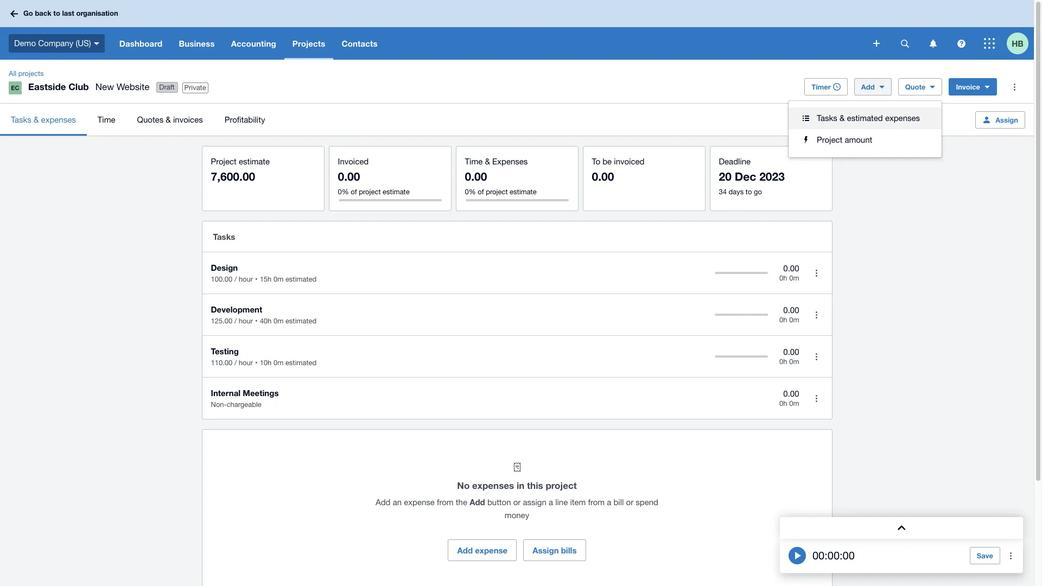 Task type: locate. For each thing, give the bounding box(es) containing it.
to left go
[[746, 188, 753, 196]]

add
[[862, 83, 875, 91], [470, 498, 485, 507], [376, 498, 391, 507], [458, 546, 473, 556]]

0 horizontal spatial a
[[549, 498, 554, 507]]

time inside time & expenses 0.00 0% of project estimate
[[465, 157, 483, 166]]

project inside 'project amount' button
[[817, 135, 843, 144]]

0 horizontal spatial time
[[98, 115, 115, 124]]

0 horizontal spatial or
[[514, 498, 521, 507]]

tasks & estimated expenses button
[[789, 108, 942, 129]]

more options image for design
[[806, 262, 828, 284]]

invoiced 0.00 0% of project estimate
[[338, 157, 410, 196]]

1 vertical spatial expense
[[475, 546, 508, 556]]

tasks right wrapper icon
[[817, 114, 838, 123]]

company
[[38, 38, 73, 48]]

expenses down eastside club
[[41, 115, 76, 124]]

1 horizontal spatial or
[[627, 498, 634, 507]]

from left the
[[437, 498, 454, 507]]

tasks & expenses link
[[0, 104, 87, 136]]

• inside development 125.00 / hour • 40h 0m estimated
[[255, 317, 258, 325]]

2 or from the left
[[627, 498, 634, 507]]

add left an
[[376, 498, 391, 507]]

3 hour from the top
[[239, 359, 253, 367]]

estimated up 'project amount' button
[[848, 114, 884, 123]]

estimated right the 40h
[[286, 317, 317, 325]]

hour left 10h
[[239, 359, 253, 367]]

0h for testing
[[780, 358, 788, 366]]

hour left 15h
[[239, 275, 253, 284]]

project up 7,600.00
[[211, 157, 237, 166]]

bills
[[561, 546, 577, 556]]

1 0% from the left
[[338, 188, 349, 196]]

all projects
[[9, 70, 44, 78]]

expense inside add an expense from the add button or assign a line item from a bill or spend money
[[404, 498, 435, 507]]

0% inside time & expenses 0.00 0% of project estimate
[[465, 188, 476, 196]]

& inside "button"
[[840, 114, 845, 123]]

2 0h from the top
[[780, 316, 788, 324]]

assign left 'bills'
[[533, 546, 559, 556]]

0 horizontal spatial of
[[351, 188, 357, 196]]

project for project estimate 7,600.00
[[211, 157, 237, 166]]

draft
[[159, 83, 175, 91]]

0 vertical spatial time
[[98, 115, 115, 124]]

project inside invoiced 0.00 0% of project estimate
[[359, 188, 381, 196]]

3 0h from the top
[[780, 358, 788, 366]]

0 vertical spatial •
[[255, 275, 258, 284]]

to
[[53, 9, 60, 18], [746, 188, 753, 196]]

time left expenses
[[465, 157, 483, 166]]

0 horizontal spatial svg image
[[930, 39, 937, 48]]

estimate inside time & expenses 0.00 0% of project estimate
[[510, 188, 537, 196]]

0 horizontal spatial to
[[53, 9, 60, 18]]

0.00 inside time & expenses 0.00 0% of project estimate
[[465, 170, 487, 184]]

tasks
[[817, 114, 838, 123], [11, 115, 31, 124], [213, 232, 235, 242]]

to inside go back to last organisation link
[[53, 9, 60, 18]]

or right bill
[[627, 498, 634, 507]]

1 horizontal spatial estimate
[[383, 188, 410, 196]]

project for project amount
[[817, 135, 843, 144]]

• inside design 100.00 / hour • 15h 0m estimated
[[255, 275, 258, 284]]

/ right 110.00
[[235, 359, 237, 367]]

1 vertical spatial /
[[235, 317, 237, 325]]

a
[[549, 498, 554, 507], [607, 498, 612, 507]]

1 vertical spatial hour
[[239, 317, 253, 325]]

7,600.00
[[211, 170, 255, 184]]

2 / from the top
[[235, 317, 237, 325]]

project down invoiced
[[359, 188, 381, 196]]

business
[[179, 39, 215, 48]]

project down expenses
[[486, 188, 508, 196]]

1 • from the top
[[255, 275, 258, 284]]

navigation inside banner
[[111, 27, 866, 60]]

110.00
[[211, 359, 233, 367]]

2 of from the left
[[478, 188, 484, 196]]

hb
[[1013, 38, 1024, 48]]

/ right the 100.00
[[235, 275, 237, 284]]

2 horizontal spatial expenses
[[886, 114, 921, 123]]

2 vertical spatial hour
[[239, 359, 253, 367]]

0.00
[[338, 170, 360, 184], [465, 170, 487, 184], [592, 170, 615, 184], [784, 264, 800, 273], [784, 306, 800, 315], [784, 347, 800, 357], [784, 389, 800, 399]]

wrapper image
[[800, 136, 813, 144]]

estimated
[[848, 114, 884, 123], [286, 275, 317, 284], [286, 317, 317, 325], [286, 359, 317, 367]]

/ for development
[[235, 317, 237, 325]]

ec
[[11, 84, 19, 91]]

/ inside development 125.00 / hour • 40h 0m estimated
[[235, 317, 237, 325]]

/ inside design 100.00 / hour • 15h 0m estimated
[[235, 275, 237, 284]]

add up tasks & estimated expenses
[[862, 83, 875, 91]]

& inside time & expenses 0.00 0% of project estimate
[[485, 157, 490, 166]]

1 horizontal spatial expense
[[475, 546, 508, 556]]

3 0.00 0h 0m from the top
[[780, 347, 800, 366]]

go back to last organisation link
[[7, 4, 125, 23]]

of inside invoiced 0.00 0% of project estimate
[[351, 188, 357, 196]]

projects
[[18, 70, 44, 78]]

0 horizontal spatial assign
[[533, 546, 559, 556]]

1 vertical spatial time
[[465, 157, 483, 166]]

a left bill
[[607, 498, 612, 507]]

design
[[211, 263, 238, 273]]

project right wrapper image
[[817, 135, 843, 144]]

0m
[[790, 274, 800, 283], [274, 275, 284, 284], [790, 316, 800, 324], [274, 317, 284, 325], [790, 358, 800, 366], [274, 359, 284, 367], [790, 400, 800, 408]]

expenses down quote
[[886, 114, 921, 123]]

svg image left go
[[10, 10, 18, 17]]

project up 'line'
[[546, 480, 577, 492]]

or
[[514, 498, 521, 507], [627, 498, 634, 507]]

hour inside development 125.00 / hour • 40h 0m estimated
[[239, 317, 253, 325]]

estimated inside testing 110.00 / hour • 10h 0m estimated
[[286, 359, 317, 367]]

4 0.00 0h 0m from the top
[[780, 389, 800, 408]]

2 a from the left
[[607, 498, 612, 507]]

assign
[[523, 498, 547, 507]]

days
[[729, 188, 744, 196]]

& right quotes
[[166, 115, 171, 124]]

0 vertical spatial expense
[[404, 498, 435, 507]]

estimate
[[239, 157, 270, 166], [383, 188, 410, 196], [510, 188, 537, 196]]

add inside popup button
[[862, 83, 875, 91]]

0m inside design 100.00 / hour • 15h 0m estimated
[[274, 275, 284, 284]]

estimated inside design 100.00 / hour • 15h 0m estimated
[[286, 275, 317, 284]]

0.00 0h 0m
[[780, 264, 800, 283], [780, 306, 800, 324], [780, 347, 800, 366], [780, 389, 800, 408]]

invoiced
[[615, 157, 645, 166]]

more options image
[[1004, 76, 1026, 98], [806, 262, 828, 284], [806, 304, 828, 326], [806, 388, 828, 410]]

1 hour from the top
[[239, 275, 253, 284]]

1 vertical spatial to
[[746, 188, 753, 196]]

&
[[840, 114, 845, 123], [34, 115, 39, 124], [166, 115, 171, 124], [485, 157, 490, 166]]

project inside project estimate 7,600.00
[[211, 157, 237, 166]]

projects
[[293, 39, 326, 48]]

10h
[[260, 359, 272, 367]]

go back to last organisation
[[23, 9, 118, 18]]

0h for design
[[780, 274, 788, 283]]

tasks inside "button"
[[817, 114, 838, 123]]

1 / from the top
[[235, 275, 237, 284]]

assign inside button
[[996, 115, 1019, 124]]

navigation
[[111, 27, 866, 60]]

1 horizontal spatial more options image
[[1001, 545, 1023, 567]]

0 horizontal spatial 0%
[[338, 188, 349, 196]]

0 horizontal spatial project
[[211, 157, 237, 166]]

2 horizontal spatial svg image
[[985, 38, 996, 49]]

• left 15h
[[255, 275, 258, 284]]

assign button
[[976, 111, 1026, 128]]

& down eastside
[[34, 115, 39, 124]]

& up project amount
[[840, 114, 845, 123]]

0.00 inside to be invoiced 0.00
[[592, 170, 615, 184]]

quotes & invoices link
[[126, 104, 214, 136]]

1 horizontal spatial to
[[746, 188, 753, 196]]

expense down money
[[475, 546, 508, 556]]

the
[[456, 498, 468, 507]]

/ down development
[[235, 317, 237, 325]]

hour for testing
[[239, 359, 253, 367]]

2 horizontal spatial project
[[546, 480, 577, 492]]

0m inside testing 110.00 / hour • 10h 0m estimated
[[274, 359, 284, 367]]

1 horizontal spatial of
[[478, 188, 484, 196]]

or up money
[[514, 498, 521, 507]]

hour down development
[[239, 317, 253, 325]]

• inside testing 110.00 / hour • 10h 0m estimated
[[255, 359, 258, 367]]

4 0h from the top
[[780, 400, 788, 408]]

2 horizontal spatial tasks
[[817, 114, 838, 123]]

1 0.00 0h 0m from the top
[[780, 264, 800, 283]]

2 0.00 0h 0m from the top
[[780, 306, 800, 324]]

expense
[[404, 498, 435, 507], [475, 546, 508, 556]]

of
[[351, 188, 357, 196], [478, 188, 484, 196]]

project inside time & expenses 0.00 0% of project estimate
[[486, 188, 508, 196]]

from
[[437, 498, 454, 507], [589, 498, 605, 507]]

svg image up quote popup button
[[930, 39, 937, 48]]

40h
[[260, 317, 272, 325]]

0 horizontal spatial expense
[[404, 498, 435, 507]]

2 • from the top
[[255, 317, 258, 325]]

3 / from the top
[[235, 359, 237, 367]]

hour inside testing 110.00 / hour • 10h 0m estimated
[[239, 359, 253, 367]]

estimated inside development 125.00 / hour • 40h 0m estimated
[[286, 317, 317, 325]]

1 a from the left
[[549, 498, 554, 507]]

0 horizontal spatial from
[[437, 498, 454, 507]]

• left the 40h
[[255, 317, 258, 325]]

private
[[184, 84, 206, 92]]

1 horizontal spatial project
[[817, 135, 843, 144]]

estimated for design
[[286, 275, 317, 284]]

2 horizontal spatial estimate
[[510, 188, 537, 196]]

estimated right 15h
[[286, 275, 317, 284]]

•
[[255, 275, 258, 284], [255, 317, 258, 325], [255, 359, 258, 367]]

• for design
[[255, 275, 258, 284]]

1 of from the left
[[351, 188, 357, 196]]

assign
[[996, 115, 1019, 124], [533, 546, 559, 556]]

1 horizontal spatial project
[[486, 188, 508, 196]]

1 horizontal spatial from
[[589, 498, 605, 507]]

0 vertical spatial assign
[[996, 115, 1019, 124]]

0.00 0h 0m for development
[[780, 306, 800, 324]]

0 horizontal spatial estimate
[[239, 157, 270, 166]]

to left the last
[[53, 9, 60, 18]]

svg image left hb
[[985, 38, 996, 49]]

amount
[[845, 135, 873, 144]]

tasks down ec
[[11, 115, 31, 124]]

2 vertical spatial •
[[255, 359, 258, 367]]

0 horizontal spatial more options image
[[806, 346, 828, 368]]

dashboard link
[[111, 27, 171, 60]]

estimated inside "button"
[[848, 114, 884, 123]]

expenses
[[493, 157, 528, 166]]

0 horizontal spatial expenses
[[41, 115, 76, 124]]

1 vertical spatial •
[[255, 317, 258, 325]]

expenses
[[886, 114, 921, 123], [41, 115, 76, 124], [473, 480, 514, 492]]

assign for assign bills
[[533, 546, 559, 556]]

dec
[[735, 170, 757, 184]]

add for add an expense from the add button or assign a line item from a bill or spend money
[[376, 498, 391, 507]]

project
[[359, 188, 381, 196], [486, 188, 508, 196], [546, 480, 577, 492]]

• left 10h
[[255, 359, 258, 367]]

assign bills link
[[524, 540, 586, 562]]

2 from from the left
[[589, 498, 605, 507]]

1 horizontal spatial 0%
[[465, 188, 476, 196]]

from right the item
[[589, 498, 605, 507]]

1 horizontal spatial a
[[607, 498, 612, 507]]

go
[[23, 9, 33, 18]]

expense right an
[[404, 498, 435, 507]]

& left expenses
[[485, 157, 490, 166]]

0 horizontal spatial project
[[359, 188, 381, 196]]

2 0% from the left
[[465, 188, 476, 196]]

start timer image
[[789, 548, 807, 565]]

• for testing
[[255, 359, 258, 367]]

internal
[[211, 388, 241, 398]]

0 vertical spatial project
[[817, 135, 843, 144]]

money
[[505, 511, 530, 520]]

1 vertical spatial project
[[211, 157, 237, 166]]

1 horizontal spatial tasks
[[213, 232, 235, 242]]

estimated right 10h
[[286, 359, 317, 367]]

spend
[[636, 498, 659, 507]]

hour inside design 100.00 / hour • 15h 0m estimated
[[239, 275, 253, 284]]

navigation containing dashboard
[[111, 27, 866, 60]]

0 vertical spatial hour
[[239, 275, 253, 284]]

more options image
[[806, 346, 828, 368], [1001, 545, 1023, 567]]

3 • from the top
[[255, 359, 258, 367]]

/ for testing
[[235, 359, 237, 367]]

125.00
[[211, 317, 233, 325]]

organisation
[[76, 9, 118, 18]]

design 100.00 / hour • 15h 0m estimated
[[211, 263, 317, 284]]

svg image
[[10, 10, 18, 17], [901, 39, 910, 48], [874, 40, 880, 47], [94, 42, 99, 45]]

new website
[[95, 81, 150, 92]]

1 horizontal spatial assign
[[996, 115, 1019, 124]]

1 horizontal spatial time
[[465, 157, 483, 166]]

0 horizontal spatial tasks
[[11, 115, 31, 124]]

add inside button
[[458, 546, 473, 556]]

group
[[789, 101, 942, 158]]

list box
[[789, 101, 942, 158]]

time link
[[87, 104, 126, 136]]

expenses up button
[[473, 480, 514, 492]]

svg image
[[985, 38, 996, 49], [930, 39, 937, 48], [958, 39, 966, 48]]

svg image up invoice
[[958, 39, 966, 48]]

assign down invoice popup button
[[996, 115, 1019, 124]]

svg image inside go back to last organisation link
[[10, 10, 18, 17]]

2 hour from the top
[[239, 317, 253, 325]]

banner
[[0, 0, 1035, 60]]

demo company (us)
[[14, 38, 91, 48]]

estimate inside invoiced 0.00 0% of project estimate
[[383, 188, 410, 196]]

2 vertical spatial /
[[235, 359, 237, 367]]

0 vertical spatial /
[[235, 275, 237, 284]]

/ inside testing 110.00 / hour • 10h 0m estimated
[[235, 359, 237, 367]]

tasks up design
[[213, 232, 235, 242]]

1 0h from the top
[[780, 274, 788, 283]]

time down 'new'
[[98, 115, 115, 124]]

time & expenses 0.00 0% of project estimate
[[465, 157, 537, 196]]

0 vertical spatial to
[[53, 9, 60, 18]]

add down the
[[458, 546, 473, 556]]

a left 'line'
[[549, 498, 554, 507]]

time for time & expenses 0.00 0% of project estimate
[[465, 157, 483, 166]]

svg image right (us)
[[94, 42, 99, 45]]

1 vertical spatial assign
[[533, 546, 559, 556]]



Task type: describe. For each thing, give the bounding box(es) containing it.
project for expenses
[[546, 480, 577, 492]]

group containing tasks & estimated expenses
[[789, 101, 942, 158]]

demo
[[14, 38, 36, 48]]

project amount button
[[789, 129, 942, 151]]

estimated for testing
[[286, 359, 317, 367]]

new
[[95, 81, 114, 92]]

business button
[[171, 27, 223, 60]]

add for add
[[862, 83, 875, 91]]

estimated for development
[[286, 317, 317, 325]]

of inside time & expenses 0.00 0% of project estimate
[[478, 188, 484, 196]]

line
[[556, 498, 568, 507]]

quotes & invoices
[[137, 115, 203, 124]]

0.00 0h 0m for testing
[[780, 347, 800, 366]]

add right the
[[470, 498, 485, 507]]

1 horizontal spatial expenses
[[473, 480, 514, 492]]

invoices
[[173, 115, 203, 124]]

an
[[393, 498, 402, 507]]

0m inside development 125.00 / hour • 40h 0m estimated
[[274, 317, 284, 325]]

assign bills
[[533, 546, 577, 556]]

expenses inside "button"
[[886, 114, 921, 123]]

100.00
[[211, 275, 233, 284]]

svg image inside demo company (us) popup button
[[94, 42, 99, 45]]

invoice button
[[950, 78, 998, 96]]

tasks for tasks
[[213, 232, 235, 242]]

timer button
[[805, 78, 848, 96]]

assign for assign
[[996, 115, 1019, 124]]

to
[[592, 157, 601, 166]]

dashboard
[[119, 39, 163, 48]]

time for time
[[98, 115, 115, 124]]

meetings
[[243, 388, 279, 398]]

item
[[571, 498, 586, 507]]

wrapper image
[[800, 116, 813, 121]]

1 vertical spatial more options image
[[1001, 545, 1023, 567]]

& for expenses
[[34, 115, 39, 124]]

0.00 inside invoiced 0.00 0% of project estimate
[[338, 170, 360, 184]]

in
[[517, 480, 525, 492]]

1 from from the left
[[437, 498, 454, 507]]

profitability
[[225, 115, 265, 124]]

banner containing hb
[[0, 0, 1035, 60]]

timer
[[812, 83, 832, 91]]

add expense
[[458, 546, 508, 556]]

(us)
[[76, 38, 91, 48]]

non-
[[211, 401, 227, 409]]

chargeable
[[227, 401, 262, 409]]

save button
[[971, 548, 1001, 565]]

profitability link
[[214, 104, 276, 136]]

0% inside invoiced 0.00 0% of project estimate
[[338, 188, 349, 196]]

& for expenses
[[485, 157, 490, 166]]

hb button
[[1008, 27, 1035, 60]]

development
[[211, 305, 262, 315]]

back
[[35, 9, 51, 18]]

2023
[[760, 170, 785, 184]]

demo company (us) button
[[0, 27, 111, 60]]

testing 110.00 / hour • 10h 0m estimated
[[211, 347, 317, 367]]

tasks & expenses
[[11, 115, 76, 124]]

add for add expense
[[458, 546, 473, 556]]

34
[[719, 188, 727, 196]]

contacts button
[[334, 27, 386, 60]]

hour for design
[[239, 275, 253, 284]]

quotes
[[137, 115, 164, 124]]

deadline 20 dec 2023 34 days to go
[[719, 157, 785, 196]]

0.00 0h 0m for design
[[780, 264, 800, 283]]

bill
[[614, 498, 624, 507]]

all projects link
[[4, 68, 48, 79]]

website
[[117, 81, 150, 92]]

0h for development
[[780, 316, 788, 324]]

add expense button
[[448, 540, 517, 562]]

more options image for internal meetings
[[806, 388, 828, 410]]

tasks for tasks & expenses
[[11, 115, 31, 124]]

club
[[69, 81, 89, 92]]

• for development
[[255, 317, 258, 325]]

invoiced
[[338, 157, 369, 166]]

svg image up quote
[[901, 39, 910, 48]]

quote button
[[899, 78, 943, 96]]

tasks for tasks & estimated expenses
[[817, 114, 838, 123]]

hour for development
[[239, 317, 253, 325]]

go
[[754, 188, 763, 196]]

expense inside button
[[475, 546, 508, 556]]

0 vertical spatial more options image
[[806, 346, 828, 368]]

list box containing tasks & estimated expenses
[[789, 101, 942, 158]]

add an expense from the add button or assign a line item from a bill or spend money
[[376, 498, 659, 520]]

be
[[603, 157, 612, 166]]

00:00:00
[[813, 550, 855, 562]]

last
[[62, 9, 74, 18]]

tasks & estimated expenses
[[817, 114, 921, 123]]

all
[[9, 70, 16, 78]]

no
[[458, 480, 470, 492]]

add button
[[855, 78, 892, 96]]

& for invoices
[[166, 115, 171, 124]]

testing
[[211, 347, 239, 356]]

project estimate 7,600.00
[[211, 157, 270, 184]]

to inside deadline 20 dec 2023 34 days to go
[[746, 188, 753, 196]]

& for estimated
[[840, 114, 845, 123]]

button
[[488, 498, 511, 507]]

/ for design
[[235, 275, 237, 284]]

eastside club
[[28, 81, 89, 92]]

1 horizontal spatial svg image
[[958, 39, 966, 48]]

eastside
[[28, 81, 66, 92]]

tasks & estimated expenses link
[[789, 108, 942, 129]]

1 or from the left
[[514, 498, 521, 507]]

projects button
[[285, 27, 334, 60]]

invoice
[[957, 83, 981, 91]]

contacts
[[342, 39, 378, 48]]

accounting button
[[223, 27, 285, 60]]

more options image for development
[[806, 304, 828, 326]]

development 125.00 / hour • 40h 0m estimated
[[211, 305, 317, 325]]

accounting
[[231, 39, 276, 48]]

estimate inside project estimate 7,600.00
[[239, 157, 270, 166]]

save
[[978, 552, 994, 561]]

project for 0.00
[[359, 188, 381, 196]]

svg image up the add popup button
[[874, 40, 880, 47]]

internal meetings non-chargeable
[[211, 388, 279, 409]]

no expenses in this project
[[458, 480, 577, 492]]



Task type: vqa. For each thing, say whether or not it's contained in the screenshot.


